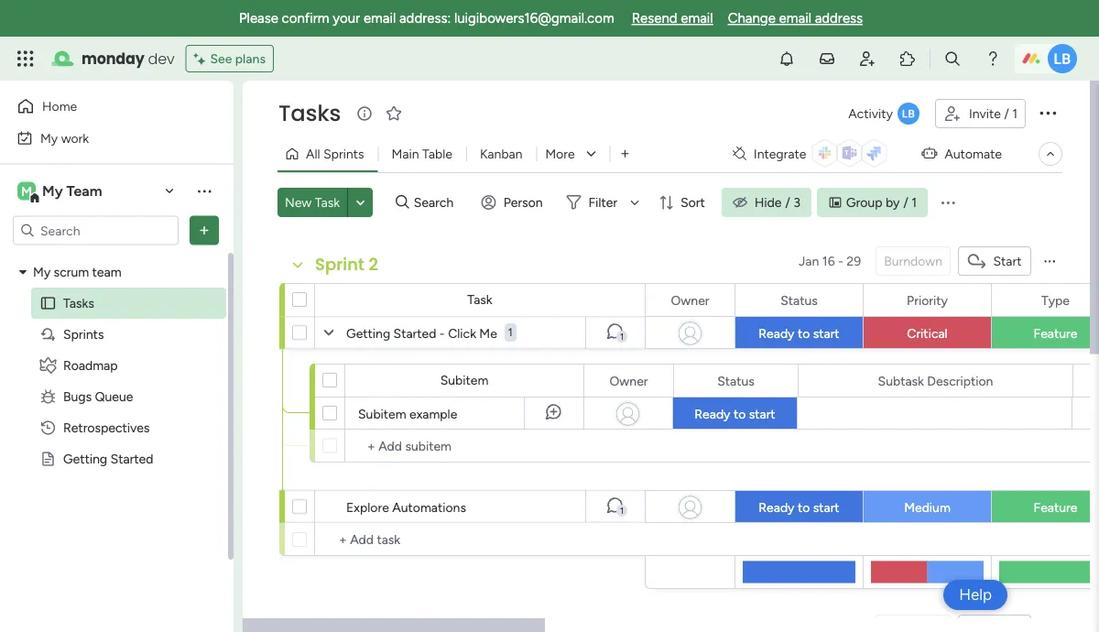 Task type: vqa. For each thing, say whether or not it's contained in the screenshot.
KPIs,
no



Task type: locate. For each thing, give the bounding box(es) containing it.
Priority field
[[903, 290, 953, 310]]

option
[[0, 256, 234, 259]]

collapse board header image
[[1044, 147, 1059, 161]]

my right caret down image
[[33, 264, 51, 280]]

queue
[[95, 389, 133, 405]]

plans
[[235, 51, 266, 66]]

email right your
[[364, 10, 396, 27]]

1 horizontal spatial getting
[[346, 325, 391, 341]]

task inside button
[[315, 195, 340, 210]]

0 horizontal spatial subitem
[[358, 406, 407, 422]]

subitem left the example
[[358, 406, 407, 422]]

team
[[92, 264, 122, 280]]

1 horizontal spatial started
[[394, 325, 437, 341]]

1 vertical spatial -
[[440, 325, 445, 341]]

-
[[839, 253, 844, 269], [440, 325, 445, 341]]

2 vertical spatial my
[[33, 264, 51, 280]]

0 horizontal spatial status field
[[713, 371, 760, 391]]

getting down 2
[[346, 325, 391, 341]]

sprints inside button
[[324, 146, 364, 162]]

all sprints
[[306, 146, 364, 162]]

1 public board image from the top
[[39, 295, 57, 312]]

integrate
[[754, 146, 807, 162]]

1 horizontal spatial -
[[839, 253, 844, 269]]

0 vertical spatial subitem
[[441, 373, 489, 388]]

1 horizontal spatial owner
[[671, 292, 710, 308]]

ready
[[759, 326, 795, 341], [695, 407, 731, 422], [759, 500, 795, 516]]

subitem up the example
[[441, 373, 489, 388]]

2 email from the left
[[681, 10, 714, 27]]

email for change email address
[[780, 10, 812, 27]]

1 button
[[505, 316, 517, 349], [586, 316, 645, 349], [586, 490, 645, 523]]

/ inside button
[[1005, 106, 1010, 121]]

type
[[1042, 292, 1071, 308]]

address:
[[400, 10, 451, 27]]

0 horizontal spatial status
[[718, 373, 755, 389]]

email right resend
[[681, 10, 714, 27]]

filter button
[[560, 188, 646, 217]]

started for getting started - click me
[[394, 325, 437, 341]]

0 vertical spatial feature
[[1035, 326, 1078, 341]]

1 horizontal spatial status field
[[777, 290, 823, 310]]

0 vertical spatial owner field
[[667, 290, 715, 310]]

sort button
[[652, 188, 717, 217]]

0 vertical spatial task
[[315, 195, 340, 210]]

scrum
[[54, 264, 89, 280]]

1 horizontal spatial status
[[781, 292, 818, 308]]

activity button
[[842, 99, 928, 128]]

apps image
[[899, 49, 918, 68]]

subitem
[[441, 373, 489, 388], [358, 406, 407, 422]]

sprint
[[315, 253, 365, 276]]

public board image left getting started
[[39, 451, 57, 468]]

- right '16'
[[839, 253, 844, 269]]

task right new
[[315, 195, 340, 210]]

0 horizontal spatial started
[[111, 451, 153, 467]]

0 horizontal spatial tasks
[[63, 296, 94, 311]]

tasks up the all
[[279, 98, 341, 129]]

0 vertical spatial tasks
[[279, 98, 341, 129]]

0 horizontal spatial sprints
[[63, 327, 104, 342]]

feature
[[1035, 326, 1078, 341], [1035, 500, 1078, 516]]

my inside my work button
[[40, 130, 58, 146]]

0 horizontal spatial -
[[440, 325, 445, 341]]

0 vertical spatial sprints
[[324, 146, 364, 162]]

/ left 3
[[786, 195, 791, 210]]

add view image
[[622, 147, 629, 161]]

confirm
[[282, 10, 330, 27]]

new task button
[[278, 188, 347, 217]]

1 horizontal spatial sprints
[[324, 146, 364, 162]]

change email address link
[[728, 10, 864, 27]]

explore
[[346, 500, 389, 515]]

1 email from the left
[[364, 10, 396, 27]]

home
[[42, 99, 77, 114]]

1 vertical spatial tasks
[[63, 296, 94, 311]]

- for started
[[440, 325, 445, 341]]

0 horizontal spatial getting
[[63, 451, 107, 467]]

owner for the leftmost the owner field
[[610, 373, 649, 389]]

public board image for tasks
[[39, 295, 57, 312]]

menu image
[[940, 193, 958, 212]]

dev
[[148, 48, 175, 69]]

/ for 1
[[1005, 106, 1010, 121]]

to
[[798, 326, 811, 341], [734, 407, 746, 422], [798, 500, 811, 516]]

1 feature from the top
[[1035, 326, 1078, 341]]

2 horizontal spatial email
[[780, 10, 812, 27]]

2 vertical spatial start
[[814, 500, 840, 516]]

by
[[886, 195, 900, 210]]

my left work
[[40, 130, 58, 146]]

invite
[[970, 106, 1002, 121]]

1 vertical spatial started
[[111, 451, 153, 467]]

roadmap
[[63, 358, 118, 374]]

1
[[1013, 106, 1018, 121], [912, 195, 918, 210], [509, 326, 513, 339], [621, 331, 624, 342], [621, 506, 624, 517]]

2 public board image from the top
[[39, 451, 57, 468]]

0 vertical spatial -
[[839, 253, 844, 269]]

email up notifications image
[[780, 10, 812, 27]]

Subtask Description field
[[874, 371, 999, 391]]

select product image
[[16, 49, 35, 68]]

/ right invite
[[1005, 106, 1010, 121]]

tasks
[[279, 98, 341, 129], [63, 296, 94, 311]]

hide / 3
[[755, 195, 801, 210]]

start
[[994, 253, 1022, 269]]

status for bottom status field
[[718, 373, 755, 389]]

main
[[392, 146, 419, 162]]

email for resend email
[[681, 10, 714, 27]]

/
[[1005, 106, 1010, 121], [786, 195, 791, 210], [904, 195, 909, 210]]

resend email
[[632, 10, 714, 27]]

description
[[928, 373, 994, 389]]

start button
[[959, 247, 1032, 276]]

1 vertical spatial owner field
[[605, 371, 653, 391]]

Status field
[[777, 290, 823, 310], [713, 371, 760, 391]]

example
[[410, 406, 458, 422]]

3 email from the left
[[780, 10, 812, 27]]

my inside 'workspace selection' element
[[42, 182, 63, 200]]

options image
[[195, 221, 214, 240]]

0 vertical spatial ready to start
[[759, 326, 840, 341]]

1 vertical spatial subitem
[[358, 406, 407, 422]]

home button
[[11, 92, 197, 121]]

Type field
[[1038, 290, 1075, 310]]

see plans button
[[186, 45, 274, 72]]

0 vertical spatial owner
[[671, 292, 710, 308]]

status
[[781, 292, 818, 308], [718, 373, 755, 389]]

Owner field
[[667, 290, 715, 310], [605, 371, 653, 391]]

0 horizontal spatial task
[[315, 195, 340, 210]]

0 vertical spatial getting
[[346, 325, 391, 341]]

m
[[21, 183, 32, 199]]

1 horizontal spatial owner field
[[667, 290, 715, 310]]

list box containing my scrum team
[[0, 253, 234, 632]]

started left click
[[394, 325, 437, 341]]

v2 search image
[[396, 192, 409, 213]]

my for my work
[[40, 130, 58, 146]]

1 vertical spatial getting
[[63, 451, 107, 467]]

1 horizontal spatial subitem
[[441, 373, 489, 388]]

getting started
[[63, 451, 153, 467]]

1 vertical spatial feature
[[1035, 500, 1078, 516]]

getting for getting started
[[63, 451, 107, 467]]

task up me
[[468, 292, 493, 308]]

2 vertical spatial ready
[[759, 500, 795, 516]]

1 vertical spatial ready
[[695, 407, 731, 422]]

my right workspace "image"
[[42, 182, 63, 200]]

2
[[369, 253, 379, 276]]

0 vertical spatial started
[[394, 325, 437, 341]]

search everything image
[[944, 49, 962, 68]]

my for my scrum team
[[33, 264, 51, 280]]

public board image
[[39, 295, 57, 312], [39, 451, 57, 468]]

workspace options image
[[195, 182, 214, 200]]

1 vertical spatial status
[[718, 373, 755, 389]]

2 horizontal spatial /
[[1005, 106, 1010, 121]]

more
[[546, 146, 575, 162]]

getting
[[346, 325, 391, 341], [63, 451, 107, 467]]

1 horizontal spatial task
[[468, 292, 493, 308]]

invite members image
[[859, 49, 877, 68]]

task
[[315, 195, 340, 210], [468, 292, 493, 308]]

0 vertical spatial my
[[40, 130, 58, 146]]

person button
[[475, 188, 554, 217]]

group by / 1
[[847, 195, 918, 210]]

1 vertical spatial owner
[[610, 373, 649, 389]]

1 horizontal spatial email
[[681, 10, 714, 27]]

/ right by
[[904, 195, 909, 210]]

getting down retrospectives
[[63, 451, 107, 467]]

- for 16
[[839, 253, 844, 269]]

main table
[[392, 146, 453, 162]]

ready to start
[[759, 326, 840, 341], [695, 407, 776, 422], [759, 500, 840, 516]]

0 horizontal spatial owner
[[610, 373, 649, 389]]

public board image down scrum
[[39, 295, 57, 312]]

filter
[[589, 195, 618, 210]]

0 horizontal spatial email
[[364, 10, 396, 27]]

tasks down my scrum team
[[63, 296, 94, 311]]

my work button
[[11, 123, 197, 153]]

Search in workspace field
[[38, 220, 153, 241]]

sprints right the all
[[324, 146, 364, 162]]

started down retrospectives
[[111, 451, 153, 467]]

1 vertical spatial start
[[750, 407, 776, 422]]

- inside button
[[839, 253, 844, 269]]

1 vertical spatial sprints
[[63, 327, 104, 342]]

+ Add task text field
[[324, 529, 637, 551]]

0 vertical spatial status
[[781, 292, 818, 308]]

0 vertical spatial status field
[[777, 290, 823, 310]]

0 vertical spatial public board image
[[39, 295, 57, 312]]

Tasks field
[[274, 98, 346, 129]]

inbox image
[[819, 49, 837, 68]]

email
[[364, 10, 396, 27], [681, 10, 714, 27], [780, 10, 812, 27]]

0 horizontal spatial /
[[786, 195, 791, 210]]

see plans
[[210, 51, 266, 66]]

start
[[814, 326, 840, 341], [750, 407, 776, 422], [814, 500, 840, 516]]

Sprint 2 field
[[311, 253, 383, 277]]

work
[[61, 130, 89, 146]]

list box
[[0, 253, 234, 632]]

owner
[[671, 292, 710, 308], [610, 373, 649, 389]]

- left click
[[440, 325, 445, 341]]

1 vertical spatial my
[[42, 182, 63, 200]]

sprints up roadmap
[[63, 327, 104, 342]]

menu image
[[1043, 254, 1058, 269]]

1 vertical spatial public board image
[[39, 451, 57, 468]]

my for my team
[[42, 182, 63, 200]]

sprints
[[324, 146, 364, 162], [63, 327, 104, 342]]



Task type: describe. For each thing, give the bounding box(es) containing it.
1 vertical spatial task
[[468, 292, 493, 308]]

0 vertical spatial ready
[[759, 326, 795, 341]]

subitem for subitem example
[[358, 406, 407, 422]]

click
[[448, 325, 477, 341]]

29
[[847, 253, 862, 269]]

0 vertical spatial to
[[798, 326, 811, 341]]

workspace selection element
[[17, 180, 105, 204]]

change
[[728, 10, 776, 27]]

my work
[[40, 130, 89, 146]]

status for top status field
[[781, 292, 818, 308]]

getting for getting started - click me
[[346, 325, 391, 341]]

jan 16 - 29 button
[[792, 247, 869, 276]]

1 vertical spatial status field
[[713, 371, 760, 391]]

group
[[847, 195, 883, 210]]

2 vertical spatial to
[[798, 500, 811, 516]]

hide
[[755, 195, 782, 210]]

subitem for subitem
[[441, 373, 489, 388]]

jan
[[799, 253, 820, 269]]

1 button for getting started - click me
[[586, 316, 645, 349]]

1 vertical spatial to
[[734, 407, 746, 422]]

more button
[[537, 139, 610, 169]]

monday dev
[[82, 48, 175, 69]]

retrospectives
[[63, 420, 150, 436]]

angle down image
[[356, 196, 365, 209]]

sort
[[681, 195, 706, 210]]

notifications image
[[778, 49, 797, 68]]

new task
[[285, 195, 340, 210]]

priority
[[908, 292, 949, 308]]

luigibowers16@gmail.com
[[455, 10, 615, 27]]

+ Add subitem text field
[[355, 435, 545, 457]]

my team
[[42, 182, 102, 200]]

caret down image
[[19, 266, 27, 279]]

bugs queue
[[63, 389, 133, 405]]

subitem example
[[358, 406, 458, 422]]

16
[[823, 253, 836, 269]]

Search field
[[409, 190, 464, 215]]

critical
[[908, 326, 948, 341]]

help image
[[984, 49, 1003, 68]]

getting started - click me
[[346, 325, 498, 341]]

all
[[306, 146, 320, 162]]

subtask description
[[879, 373, 994, 389]]

show board description image
[[354, 104, 376, 123]]

autopilot image
[[922, 141, 938, 165]]

/ for 3
[[786, 195, 791, 210]]

please
[[239, 10, 279, 27]]

resend email link
[[632, 10, 714, 27]]

change email address
[[728, 10, 864, 27]]

table
[[423, 146, 453, 162]]

main table button
[[378, 139, 467, 169]]

luigi bowers image
[[1049, 44, 1078, 73]]

all sprints button
[[278, 139, 378, 169]]

medium
[[905, 500, 951, 516]]

workspace image
[[17, 181, 36, 201]]

help button
[[944, 580, 1008, 610]]

1 vertical spatial ready to start
[[695, 407, 776, 422]]

kanban
[[480, 146, 523, 162]]

1 button for explore automations
[[586, 490, 645, 523]]

explore automations
[[346, 500, 466, 515]]

automate
[[945, 146, 1003, 162]]

new
[[285, 195, 312, 210]]

invite / 1
[[970, 106, 1018, 121]]

activity
[[849, 106, 894, 121]]

0 vertical spatial start
[[814, 326, 840, 341]]

started for getting started
[[111, 451, 153, 467]]

kanban button
[[467, 139, 537, 169]]

your
[[333, 10, 360, 27]]

person
[[504, 195, 543, 210]]

address
[[815, 10, 864, 27]]

dapulse integrations image
[[733, 147, 747, 161]]

2 vertical spatial ready to start
[[759, 500, 840, 516]]

subtask
[[879, 373, 925, 389]]

bugs
[[63, 389, 92, 405]]

help
[[960, 586, 993, 605]]

please confirm your email address: luigibowers16@gmail.com
[[239, 10, 615, 27]]

resend
[[632, 10, 678, 27]]

sprint 2
[[315, 253, 379, 276]]

automations
[[393, 500, 466, 515]]

1 horizontal spatial /
[[904, 195, 909, 210]]

jan 16 - 29
[[799, 253, 862, 269]]

1 horizontal spatial tasks
[[279, 98, 341, 129]]

owner for the top the owner field
[[671, 292, 710, 308]]

my scrum team
[[33, 264, 122, 280]]

options image
[[1038, 102, 1060, 124]]

public board image for getting started
[[39, 451, 57, 468]]

2 feature from the top
[[1035, 500, 1078, 516]]

0 horizontal spatial owner field
[[605, 371, 653, 391]]

me
[[480, 325, 498, 341]]

team
[[66, 182, 102, 200]]

1 inside button
[[1013, 106, 1018, 121]]

add to favorites image
[[385, 104, 404, 122]]

arrow down image
[[624, 192, 646, 214]]

3
[[794, 195, 801, 210]]

see
[[210, 51, 232, 66]]

monday
[[82, 48, 144, 69]]

invite / 1 button
[[936, 99, 1027, 128]]



